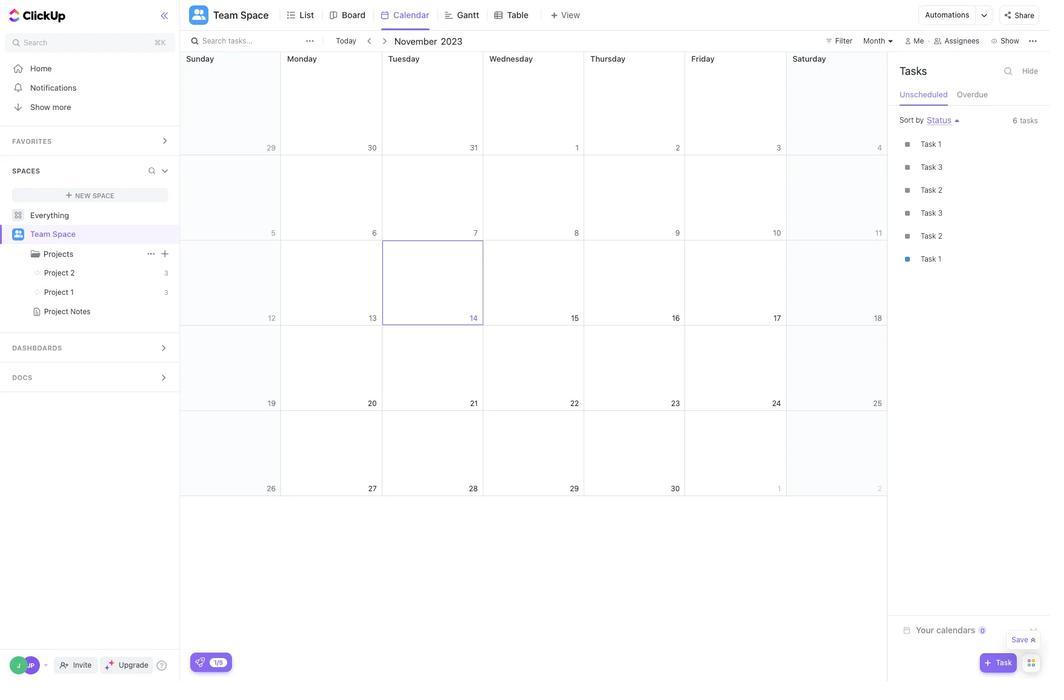 Task type: locate. For each thing, give the bounding box(es) containing it.
assignees
[[945, 36, 980, 45]]

‎task down by
[[922, 140, 937, 149]]

1 vertical spatial team space
[[30, 229, 76, 239]]

everything link
[[0, 206, 180, 225]]

0 horizontal spatial space
[[52, 229, 76, 239]]

1 row from the top
[[180, 52, 888, 155]]

task 1
[[922, 255, 942, 264]]

1 horizontal spatial search
[[203, 36, 226, 45]]

0 vertical spatial project
[[44, 268, 68, 278]]

project 2
[[44, 268, 75, 278]]

0 vertical spatial space
[[241, 10, 269, 21]]

upgrade link
[[100, 657, 153, 674]]

favorites button
[[0, 126, 180, 155]]

0 vertical spatial task 3
[[922, 163, 943, 172]]

search up home
[[24, 38, 47, 47]]

task
[[922, 163, 937, 172], [922, 186, 937, 195], [922, 209, 937, 218], [922, 255, 937, 264], [997, 658, 1013, 668]]

team space inside button
[[213, 10, 269, 21]]

0 horizontal spatial team space
[[30, 229, 76, 239]]

0 vertical spatial team space
[[213, 10, 269, 21]]

6
[[1014, 116, 1018, 125], [372, 228, 377, 237]]

show left more
[[30, 102, 50, 112]]

space
[[241, 10, 269, 21], [93, 191, 114, 199], [52, 229, 76, 239]]

0 vertical spatial ‎task
[[922, 140, 937, 149]]

0 horizontal spatial 30
[[368, 143, 377, 152]]

team down "everything"
[[30, 229, 50, 239]]

unscheduled
[[900, 89, 949, 99]]

4
[[878, 143, 883, 152]]

wednesday
[[490, 54, 533, 63]]

1 horizontal spatial space
[[93, 191, 114, 199]]

space for team space 'link'
[[52, 229, 76, 239]]

invite
[[73, 661, 92, 670]]

0 horizontal spatial show
[[30, 102, 50, 112]]

0 vertical spatial 29
[[267, 143, 276, 152]]

11
[[876, 228, 883, 237]]

1 vertical spatial 29
[[570, 484, 579, 493]]

27
[[369, 484, 377, 493]]

1 vertical spatial show
[[30, 102, 50, 112]]

0
[[981, 627, 986, 635]]

team for team space 'link'
[[30, 229, 50, 239]]

0 horizontal spatial 29
[[267, 143, 276, 152]]

search up sunday
[[203, 36, 226, 45]]

view button
[[541, 8, 584, 23]]

space right new
[[93, 191, 114, 199]]

project
[[44, 268, 68, 278], [44, 288, 68, 297], [44, 307, 68, 316]]

2023
[[441, 35, 463, 46]]

2 inside sidebar navigation
[[70, 268, 75, 278]]

1 horizontal spatial show
[[1001, 36, 1020, 45]]

1 vertical spatial space
[[93, 191, 114, 199]]

row
[[180, 52, 888, 155], [180, 155, 888, 241], [180, 241, 888, 326], [180, 326, 888, 411], [180, 411, 888, 496]]

project down projects
[[44, 268, 68, 278]]

2 for ‎task 2
[[939, 232, 943, 241]]

row containing 29
[[180, 52, 888, 155]]

show
[[1001, 36, 1020, 45], [30, 102, 50, 112]]

status button
[[925, 115, 952, 125]]

search tasks...
[[203, 36, 253, 45]]

2 horizontal spatial space
[[241, 10, 269, 21]]

1 horizontal spatial 30
[[671, 484, 681, 493]]

21
[[470, 399, 478, 408]]

0 vertical spatial 6
[[1014, 116, 1018, 125]]

1
[[939, 140, 942, 149], [576, 143, 579, 152], [939, 255, 942, 264], [70, 288, 74, 297], [778, 484, 782, 493]]

2 vertical spatial project
[[44, 307, 68, 316]]

25
[[874, 399, 883, 408]]

31
[[470, 143, 478, 152]]

calendars
[[937, 625, 976, 636]]

project down project 1
[[44, 307, 68, 316]]

team space inside 'link'
[[30, 229, 76, 239]]

1 vertical spatial ‎task
[[922, 232, 937, 241]]

task 3 up task 2
[[922, 163, 943, 172]]

projects link up project 2
[[1, 244, 144, 264]]

space inside 'link'
[[52, 229, 76, 239]]

table link
[[507, 0, 534, 30]]

search inside sidebar navigation
[[24, 38, 47, 47]]

team space up tasks... at the top left
[[213, 10, 269, 21]]

15
[[572, 314, 579, 323]]

1 project from the top
[[44, 268, 68, 278]]

show inside dropdown button
[[1001, 36, 1020, 45]]

j
[[17, 662, 20, 669]]

me button
[[901, 34, 930, 48]]

share button
[[1000, 5, 1040, 25]]

me
[[914, 36, 925, 45]]

today
[[336, 36, 357, 45]]

tasks
[[1021, 116, 1039, 125]]

1 inside sidebar navigation
[[70, 288, 74, 297]]

0 vertical spatial show
[[1001, 36, 1020, 45]]

project for project 2
[[44, 268, 68, 278]]

space inside button
[[241, 10, 269, 21]]

6 for 6
[[372, 228, 377, 237]]

2 ‎task from the top
[[922, 232, 937, 241]]

task 2
[[922, 186, 943, 195]]

month button
[[861, 34, 899, 48]]

grid
[[180, 52, 888, 681]]

8
[[575, 228, 579, 237]]

team space for team space button
[[213, 10, 269, 21]]

20
[[368, 399, 377, 408]]

1 horizontal spatial 29
[[570, 484, 579, 493]]

team
[[213, 10, 238, 21], [30, 229, 50, 239]]

sort by
[[900, 115, 925, 125]]

0 horizontal spatial team
[[30, 229, 50, 239]]

notifications
[[30, 83, 77, 92]]

1 vertical spatial team
[[30, 229, 50, 239]]

search
[[203, 36, 226, 45], [24, 38, 47, 47]]

0 horizontal spatial 6
[[372, 228, 377, 237]]

1 horizontal spatial 6
[[1014, 116, 1018, 125]]

today button
[[334, 35, 359, 47]]

table
[[507, 10, 529, 20]]

‎task up the "task 1"
[[922, 232, 937, 241]]

show inside sidebar navigation
[[30, 102, 50, 112]]

project down project 2
[[44, 288, 68, 297]]

task 3
[[922, 163, 943, 172], [922, 209, 943, 218]]

project notes
[[44, 307, 91, 316]]

projects link down everything link
[[44, 244, 144, 264]]

team inside button
[[213, 10, 238, 21]]

dropdown menu image
[[162, 250, 169, 257]]

1 horizontal spatial team
[[213, 10, 238, 21]]

28
[[469, 484, 478, 493]]

2 project from the top
[[44, 288, 68, 297]]

task 3 down task 2
[[922, 209, 943, 218]]

1 horizontal spatial team space
[[213, 10, 269, 21]]

sunday
[[186, 54, 214, 63]]

1 vertical spatial 30
[[671, 484, 681, 493]]

3 row from the top
[[180, 241, 888, 326]]

30
[[368, 143, 377, 152], [671, 484, 681, 493]]

board
[[342, 10, 366, 20]]

team space
[[213, 10, 269, 21], [30, 229, 76, 239]]

team inside 'link'
[[30, 229, 50, 239]]

2 vertical spatial space
[[52, 229, 76, 239]]

5 row from the top
[[180, 411, 888, 496]]

13
[[369, 314, 377, 323]]

0 vertical spatial team
[[213, 10, 238, 21]]

1 projects link from the left
[[1, 244, 144, 264]]

notes
[[70, 307, 91, 316]]

row containing 26
[[180, 411, 888, 496]]

home link
[[0, 59, 180, 78]]

project 2 link
[[0, 264, 156, 283]]

4 row from the top
[[180, 326, 888, 411]]

1 ‎task from the top
[[922, 140, 937, 149]]

space for team space button
[[241, 10, 269, 21]]

assignees button
[[930, 34, 986, 48]]

team up search tasks...
[[213, 10, 238, 21]]

3 project from the top
[[44, 307, 68, 316]]

user group image
[[14, 231, 23, 238]]

1 vertical spatial 6
[[372, 228, 377, 237]]

14
[[470, 314, 478, 323]]

space up projects
[[52, 229, 76, 239]]

1 vertical spatial project
[[44, 288, 68, 297]]

team space down "everything"
[[30, 229, 76, 239]]

1 vertical spatial task 3
[[922, 209, 943, 218]]

2 row from the top
[[180, 155, 888, 241]]

0 horizontal spatial search
[[24, 38, 47, 47]]

2 task 3 from the top
[[922, 209, 943, 218]]

show down share button
[[1001, 36, 1020, 45]]

space up search tasks... text field
[[241, 10, 269, 21]]



Task type: describe. For each thing, give the bounding box(es) containing it.
upgrade
[[119, 661, 148, 670]]

your
[[917, 625, 935, 636]]

list
[[300, 10, 314, 20]]

dashboards
[[12, 344, 62, 352]]

tasks
[[900, 65, 928, 77]]

‎task for ‎task 2
[[922, 232, 937, 241]]

notifications link
[[0, 78, 180, 97]]

9
[[676, 228, 681, 237]]

project 1
[[44, 288, 74, 297]]

more
[[52, 102, 71, 112]]

1/5
[[214, 659, 223, 666]]

2 projects link from the left
[[44, 244, 144, 264]]

onboarding checklist button element
[[195, 658, 205, 668]]

team for team space button
[[213, 10, 238, 21]]

overdue
[[958, 89, 989, 99]]

project 1 link
[[0, 283, 156, 302]]

monday
[[287, 54, 317, 63]]

project for project notes
[[44, 307, 68, 316]]

favorites
[[12, 137, 52, 145]]

10
[[774, 228, 782, 237]]

‎task for ‎task 1
[[922, 140, 937, 149]]

view
[[562, 10, 580, 20]]

row containing 12
[[180, 241, 888, 326]]

18
[[875, 314, 883, 323]]

hide button
[[1019, 64, 1042, 79]]

search for search
[[24, 38, 47, 47]]

12
[[268, 314, 276, 323]]

sidebar navigation
[[0, 0, 183, 681]]

onboarding checklist button image
[[195, 658, 205, 668]]

saturday
[[793, 54, 827, 63]]

november
[[395, 35, 438, 46]]

sparkle svg 1 image
[[109, 660, 115, 666]]

filter button
[[821, 34, 858, 48]]

list link
[[300, 0, 319, 30]]

month
[[864, 36, 886, 45]]

1 for task 1
[[939, 255, 942, 264]]

1 for ‎task 1
[[939, 140, 942, 149]]

show for show more
[[30, 102, 50, 112]]

‎task 2
[[922, 232, 943, 241]]

user group image
[[192, 9, 206, 20]]

team space button
[[209, 2, 269, 28]]

tasks...
[[228, 36, 253, 45]]

0 vertical spatial 30
[[368, 143, 377, 152]]

friday
[[692, 54, 715, 63]]

Search tasks... text field
[[203, 33, 303, 50]]

search for search tasks...
[[203, 36, 226, 45]]

23
[[672, 399, 681, 408]]

hide
[[1023, 67, 1039, 76]]

new space
[[75, 191, 114, 199]]

row containing 5
[[180, 155, 888, 241]]

26
[[267, 484, 276, 493]]

save
[[1012, 636, 1029, 645]]

team space link
[[30, 225, 170, 244]]

show more
[[30, 102, 71, 112]]

5
[[271, 228, 276, 237]]

16
[[673, 314, 681, 323]]

project notes link
[[0, 302, 156, 322]]

7
[[474, 228, 478, 237]]

22
[[571, 399, 579, 408]]

show button
[[988, 34, 1024, 48]]

project for project 1
[[44, 288, 68, 297]]

projects
[[44, 249, 73, 259]]

status
[[928, 115, 952, 125]]

your calendars 0
[[917, 625, 986, 636]]

row containing 19
[[180, 326, 888, 411]]

19
[[268, 399, 276, 408]]

1 task 3 from the top
[[922, 163, 943, 172]]

show for show
[[1001, 36, 1020, 45]]

gantt
[[457, 10, 480, 20]]

filter
[[836, 36, 853, 45]]

spaces
[[12, 167, 40, 175]]

6 for 6 tasks
[[1014, 116, 1018, 125]]

automations button
[[920, 6, 976, 24]]

team space for team space 'link'
[[30, 229, 76, 239]]

6 tasks
[[1014, 116, 1039, 125]]

jp
[[27, 662, 35, 669]]

24
[[773, 399, 782, 408]]

2 for project 2
[[70, 268, 75, 278]]

board link
[[342, 0, 371, 30]]

by
[[916, 115, 925, 125]]

calendar
[[394, 10, 430, 20]]

grid containing sunday
[[180, 52, 888, 681]]

new
[[75, 191, 91, 199]]

1 for project 1
[[70, 288, 74, 297]]

home
[[30, 63, 52, 73]]

docs
[[12, 374, 33, 382]]

2 for task 2
[[939, 186, 943, 195]]

‎task 1
[[922, 140, 942, 149]]

calendar link
[[394, 0, 434, 30]]

tuesday
[[389, 54, 420, 63]]

everything
[[30, 210, 69, 220]]

17
[[774, 314, 782, 323]]

sort
[[900, 115, 915, 125]]

sparkle svg 2 image
[[105, 666, 109, 670]]

⌘k
[[155, 38, 166, 47]]

automations
[[926, 10, 970, 19]]



Task type: vqa. For each thing, say whether or not it's contained in the screenshot.


